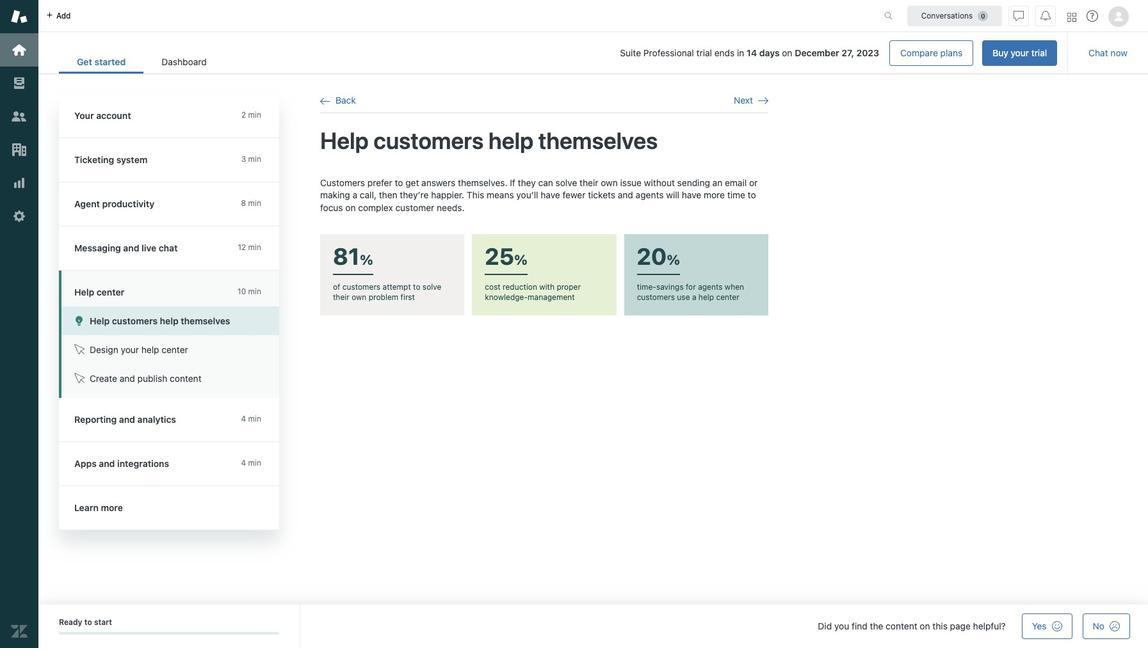 Task type: describe. For each thing, give the bounding box(es) containing it.
reporting and analytics
[[74, 414, 176, 425]]

they
[[518, 177, 536, 188]]

they're
[[400, 190, 429, 201]]

without
[[644, 177, 675, 188]]

help inside help customers help themselves button
[[90, 316, 110, 327]]

button displays agent's chat status as invisible. image
[[1014, 11, 1024, 21]]

ready
[[59, 618, 82, 628]]

did
[[818, 621, 832, 632]]

days
[[759, 47, 780, 58]]

3 min
[[241, 154, 261, 164]]

and for reporting and analytics
[[119, 414, 135, 425]]

chat
[[1089, 47, 1108, 58]]

ticketing system
[[74, 154, 148, 165]]

create and publish content
[[90, 373, 202, 384]]

your
[[74, 110, 94, 121]]

design your help center
[[90, 345, 188, 355]]

4 for reporting and analytics
[[241, 414, 246, 424]]

zendesk support image
[[11, 8, 28, 25]]

savings
[[656, 283, 684, 292]]

complex
[[358, 202, 393, 213]]

suite
[[620, 47, 641, 58]]

the
[[870, 621, 884, 632]]

more inside learn more dropdown button
[[101, 503, 123, 514]]

create
[[90, 373, 117, 384]]

ticketing
[[74, 154, 114, 165]]

27,
[[842, 47, 854, 58]]

help inside content-title region
[[320, 127, 369, 155]]

then
[[379, 190, 398, 201]]

compare
[[901, 47, 938, 58]]

and inside customers prefer to get answers themselves. if they can solve their own issue without sending an email or making a call, then they're happier. this means you'll have fewer tickets and agents will have more time to focus on complex customer needs.
[[618, 190, 633, 201]]

get
[[406, 177, 419, 188]]

81
[[333, 243, 360, 271]]

agents inside time-savings for agents when customers use a help center
[[698, 283, 723, 292]]

own inside customers prefer to get answers themselves. if they can solve their own issue without sending an email or making a call, then they're happier. this means you'll have fewer tickets and agents will have more time to focus on complex customer needs.
[[601, 177, 618, 188]]

% for 81
[[360, 251, 374, 268]]

agent productivity
[[74, 199, 154, 209]]

min for agent productivity
[[248, 199, 261, 208]]

you
[[835, 621, 849, 632]]

themselves inside button
[[181, 316, 230, 327]]

chat now
[[1089, 47, 1128, 58]]

progress-bar progress bar
[[59, 633, 279, 636]]

will
[[666, 190, 680, 201]]

help customers help themselves inside content-title region
[[320, 127, 658, 155]]

ends
[[715, 47, 735, 58]]

footer containing did you find the content on this page helpful?
[[38, 605, 1148, 649]]

to inside of customers attempt to solve their own problem first
[[413, 283, 420, 292]]

productivity
[[102, 199, 154, 209]]

making
[[320, 190, 350, 201]]

back
[[336, 95, 356, 106]]

design your help center button
[[61, 336, 279, 364]]

get started image
[[11, 42, 28, 58]]

customers inside content-title region
[[374, 127, 484, 155]]

section containing suite professional trial ends in
[[235, 40, 1058, 66]]

you'll
[[517, 190, 538, 201]]

december
[[795, 47, 840, 58]]

main element
[[0, 0, 38, 649]]

buy your trial
[[993, 47, 1047, 58]]

and for create and publish content
[[120, 373, 135, 384]]

themselves inside content-title region
[[539, 127, 658, 155]]

a inside time-savings for agents when customers use a help center
[[692, 293, 697, 303]]

1 have from the left
[[541, 190, 560, 201]]

customers
[[320, 177, 365, 188]]

did you find the content on this page helpful?
[[818, 621, 1006, 632]]

chat now button
[[1079, 40, 1138, 66]]

live
[[142, 243, 156, 254]]

compare plans button
[[890, 40, 974, 66]]

design
[[90, 345, 118, 355]]

help inside content-title region
[[489, 127, 534, 155]]

with
[[540, 283, 555, 292]]

min for your account
[[248, 110, 261, 120]]

this
[[467, 190, 484, 201]]

find
[[852, 621, 868, 632]]

help customers help themselves button
[[61, 307, 279, 336]]

create and publish content button
[[61, 364, 279, 393]]

help up publish
[[141, 345, 159, 355]]

min for reporting and analytics
[[248, 414, 261, 424]]

help inside time-savings for agents when customers use a help center
[[699, 293, 714, 303]]

trial for your
[[1032, 47, 1047, 58]]

now
[[1111, 47, 1128, 58]]

reporting image
[[11, 175, 28, 192]]

reporting
[[74, 414, 117, 425]]

suite professional trial ends in 14 days on december 27, 2023
[[620, 47, 879, 58]]

admin image
[[11, 208, 28, 225]]

min for messaging and live chat
[[248, 243, 261, 252]]

started
[[94, 56, 126, 67]]

customers inside of customers attempt to solve their own problem first
[[343, 283, 381, 292]]

center inside time-savings for agents when customers use a help center
[[716, 293, 740, 303]]

own inside of customers attempt to solve their own problem first
[[352, 293, 367, 303]]

center inside help center heading
[[97, 287, 124, 298]]

help center
[[74, 287, 124, 298]]

zendesk image
[[11, 624, 28, 641]]

dashboard tab
[[144, 50, 225, 74]]

needs.
[[437, 202, 465, 213]]

time-savings for agents when customers use a help center
[[637, 283, 744, 303]]

help customers help themselves inside button
[[90, 316, 230, 327]]

next
[[734, 95, 753, 106]]

and for apps and integrations
[[99, 459, 115, 469]]

buy
[[993, 47, 1009, 58]]

4 for apps and integrations
[[241, 459, 246, 468]]

can
[[538, 177, 553, 188]]

learn more
[[74, 503, 123, 514]]

cost
[[485, 283, 501, 292]]

81 %
[[333, 243, 374, 271]]

25
[[485, 243, 514, 271]]

of customers attempt to solve their own problem first
[[333, 283, 442, 303]]

tab list containing get started
[[59, 50, 225, 74]]

December 27, 2023 text field
[[795, 47, 879, 58]]

messaging
[[74, 243, 121, 254]]

themselves.
[[458, 177, 508, 188]]

on inside customers prefer to get answers themselves. if they can solve their own issue without sending an email or making a call, then they're happier. this means you'll have fewer tickets and agents will have more time to focus on complex customer needs.
[[345, 202, 356, 213]]

and for messaging and live chat
[[123, 243, 139, 254]]

conversations
[[921, 11, 973, 20]]

for
[[686, 283, 696, 292]]

% for 25
[[514, 251, 528, 268]]

in
[[737, 47, 745, 58]]

messaging and live chat
[[74, 243, 178, 254]]

agent
[[74, 199, 100, 209]]

4 min for analytics
[[241, 414, 261, 424]]



Task type: locate. For each thing, give the bounding box(es) containing it.
0 horizontal spatial themselves
[[181, 316, 230, 327]]

1 horizontal spatial themselves
[[539, 127, 658, 155]]

1 horizontal spatial a
[[692, 293, 697, 303]]

helpful?
[[973, 621, 1006, 632]]

agents inside customers prefer to get answers themselves. if they can solve their own issue without sending an email or making a call, then they're happier. this means you'll have fewer tickets and agents will have more time to focus on complex customer needs.
[[636, 190, 664, 201]]

0 horizontal spatial their
[[333, 293, 350, 303]]

customers down time- on the right of page
[[637, 293, 675, 303]]

footer
[[38, 605, 1148, 649]]

% for 20
[[667, 251, 680, 268]]

region
[[320, 176, 769, 316]]

customers up "design your help center"
[[112, 316, 158, 327]]

2 4 min from the top
[[241, 459, 261, 468]]

more right learn
[[101, 503, 123, 514]]

a
[[353, 190, 357, 201], [692, 293, 697, 303]]

learn more button
[[59, 487, 277, 530]]

trial for professional
[[697, 47, 712, 58]]

min for help center
[[248, 287, 261, 297]]

3
[[241, 154, 246, 164]]

help up 'design your help center' button
[[160, 316, 179, 327]]

solve inside of customers attempt to solve their own problem first
[[423, 283, 442, 292]]

2 min from the top
[[248, 154, 261, 164]]

to down the or
[[748, 190, 756, 201]]

proper
[[557, 283, 581, 292]]

1 horizontal spatial %
[[514, 251, 528, 268]]

help up "if"
[[489, 127, 534, 155]]

7 min from the top
[[248, 459, 261, 468]]

4
[[241, 414, 246, 424], [241, 459, 246, 468]]

themselves up 'design your help center' button
[[181, 316, 230, 327]]

customers image
[[11, 108, 28, 125]]

get
[[77, 56, 92, 67]]

plans
[[941, 47, 963, 58]]

help
[[320, 127, 369, 155], [74, 287, 94, 298], [90, 316, 110, 327]]

center
[[97, 287, 124, 298], [716, 293, 740, 303], [162, 345, 188, 355]]

2 horizontal spatial on
[[920, 621, 930, 632]]

and inside button
[[120, 373, 135, 384]]

1 vertical spatial help
[[74, 287, 94, 298]]

start
[[94, 618, 112, 628]]

1 min from the top
[[248, 110, 261, 120]]

customers
[[374, 127, 484, 155], [343, 283, 381, 292], [637, 293, 675, 303], [112, 316, 158, 327]]

call,
[[360, 190, 377, 201]]

help down back
[[320, 127, 369, 155]]

or
[[749, 177, 758, 188]]

solve inside customers prefer to get answers themselves. if they can solve their own issue without sending an email or making a call, then they're happier. this means you'll have fewer tickets and agents will have more time to focus on complex customer needs.
[[556, 177, 577, 188]]

prefer
[[368, 177, 392, 188]]

0 vertical spatial own
[[601, 177, 618, 188]]

0 vertical spatial content
[[170, 373, 202, 384]]

1 vertical spatial content
[[886, 621, 918, 632]]

ready to start
[[59, 618, 112, 628]]

center up create and publish content button
[[162, 345, 188, 355]]

min for ticketing system
[[248, 154, 261, 164]]

content inside button
[[170, 373, 202, 384]]

a right use
[[692, 293, 697, 303]]

when
[[725, 283, 744, 292]]

integrations
[[117, 459, 169, 469]]

0 horizontal spatial center
[[97, 287, 124, 298]]

0 horizontal spatial %
[[360, 251, 374, 268]]

their
[[580, 177, 599, 188], [333, 293, 350, 303]]

dashboard
[[162, 56, 207, 67]]

time
[[727, 190, 745, 201]]

center down when
[[716, 293, 740, 303]]

1 4 from the top
[[241, 414, 246, 424]]

1 vertical spatial themselves
[[181, 316, 230, 327]]

on right "focus"
[[345, 202, 356, 213]]

own up tickets
[[601, 177, 618, 188]]

% up savings
[[667, 251, 680, 268]]

yes button
[[1022, 614, 1073, 640]]

0 horizontal spatial trial
[[697, 47, 712, 58]]

1 vertical spatial help customers help themselves
[[90, 316, 230, 327]]

on
[[782, 47, 793, 58], [345, 202, 356, 213], [920, 621, 930, 632]]

on right "days"
[[782, 47, 793, 58]]

agents right the for
[[698, 283, 723, 292]]

tab list
[[59, 50, 225, 74]]

an
[[713, 177, 723, 188]]

% inside "81 %"
[[360, 251, 374, 268]]

1 horizontal spatial solve
[[556, 177, 577, 188]]

0 vertical spatial more
[[704, 190, 725, 201]]

get help image
[[1087, 10, 1098, 22]]

of
[[333, 283, 340, 292]]

1 vertical spatial 4 min
[[241, 459, 261, 468]]

apps and integrations
[[74, 459, 169, 469]]

4 min
[[241, 414, 261, 424], [241, 459, 261, 468]]

2023
[[857, 47, 879, 58]]

0 horizontal spatial a
[[353, 190, 357, 201]]

0 horizontal spatial more
[[101, 503, 123, 514]]

min for apps and integrations
[[248, 459, 261, 468]]

own left problem on the left
[[352, 293, 367, 303]]

have down sending
[[682, 190, 702, 201]]

1 horizontal spatial own
[[601, 177, 618, 188]]

2
[[241, 110, 246, 120]]

problem
[[369, 293, 399, 303]]

and right apps
[[99, 459, 115, 469]]

your for buy
[[1011, 47, 1029, 58]]

1 horizontal spatial more
[[704, 190, 725, 201]]

1 horizontal spatial help customers help themselves
[[320, 127, 658, 155]]

0 vertical spatial your
[[1011, 47, 1029, 58]]

conversations button
[[908, 5, 1002, 26]]

this
[[933, 621, 948, 632]]

help right use
[[699, 293, 714, 303]]

0 horizontal spatial content
[[170, 373, 202, 384]]

0 horizontal spatial own
[[352, 293, 367, 303]]

issue
[[620, 177, 642, 188]]

content-title region
[[320, 126, 769, 156]]

next button
[[734, 95, 769, 107]]

on left the this
[[920, 621, 930, 632]]

6 min from the top
[[248, 414, 261, 424]]

0 horizontal spatial have
[[541, 190, 560, 201]]

1 % from the left
[[360, 251, 374, 268]]

0 horizontal spatial solve
[[423, 283, 442, 292]]

apps
[[74, 459, 97, 469]]

your account
[[74, 110, 131, 121]]

customers up answers
[[374, 127, 484, 155]]

0 vertical spatial agents
[[636, 190, 664, 201]]

1 horizontal spatial content
[[886, 621, 918, 632]]

a inside customers prefer to get answers themselves. if they can solve their own issue without sending an email or making a call, then they're happier. this means you'll have fewer tickets and agents will have more time to focus on complex customer needs.
[[353, 190, 357, 201]]

content right the
[[886, 621, 918, 632]]

help customers help themselves
[[320, 127, 658, 155], [90, 316, 230, 327]]

back button
[[320, 95, 356, 107]]

attempt
[[383, 283, 411, 292]]

2 % from the left
[[514, 251, 528, 268]]

0 vertical spatial a
[[353, 190, 357, 201]]

a left call,
[[353, 190, 357, 201]]

1 vertical spatial your
[[121, 345, 139, 355]]

0 horizontal spatial agents
[[636, 190, 664, 201]]

to
[[395, 177, 403, 188], [748, 190, 756, 201], [413, 283, 420, 292], [84, 618, 92, 628]]

0 vertical spatial 4 min
[[241, 414, 261, 424]]

2 have from the left
[[682, 190, 702, 201]]

1 horizontal spatial center
[[162, 345, 188, 355]]

% inside 20 %
[[667, 251, 680, 268]]

1 vertical spatial own
[[352, 293, 367, 303]]

no
[[1093, 621, 1105, 632]]

0 horizontal spatial help customers help themselves
[[90, 316, 230, 327]]

1 vertical spatial agents
[[698, 283, 723, 292]]

0 vertical spatial themselves
[[539, 127, 658, 155]]

3 min from the top
[[248, 199, 261, 208]]

% inside 25 %
[[514, 251, 528, 268]]

0 vertical spatial their
[[580, 177, 599, 188]]

section
[[235, 40, 1058, 66]]

trial left ends
[[697, 47, 712, 58]]

1 vertical spatial 4
[[241, 459, 246, 468]]

and left live
[[123, 243, 139, 254]]

1 horizontal spatial agents
[[698, 283, 723, 292]]

help customers help themselves up themselves.
[[320, 127, 658, 155]]

and right create
[[120, 373, 135, 384]]

your right buy
[[1011, 47, 1029, 58]]

3 % from the left
[[667, 251, 680, 268]]

yes
[[1032, 621, 1047, 632]]

help inside help center heading
[[74, 287, 94, 298]]

page
[[950, 621, 971, 632]]

1 vertical spatial solve
[[423, 283, 442, 292]]

1 horizontal spatial your
[[1011, 47, 1029, 58]]

% up of customers attempt to solve their own problem first
[[360, 251, 374, 268]]

center inside 'design your help center' button
[[162, 345, 188, 355]]

help center heading
[[59, 271, 279, 307]]

their down the "of"
[[333, 293, 350, 303]]

to up first
[[413, 283, 420, 292]]

time-
[[637, 283, 656, 292]]

customers inside button
[[112, 316, 158, 327]]

customer
[[396, 202, 434, 213]]

have down can
[[541, 190, 560, 201]]

buy your trial button
[[983, 40, 1058, 66]]

reduction
[[503, 283, 537, 292]]

solve right the attempt
[[423, 283, 442, 292]]

views image
[[11, 75, 28, 92]]

1 trial from the left
[[697, 47, 712, 58]]

5 min from the top
[[248, 287, 261, 297]]

their up tickets
[[580, 177, 599, 188]]

fewer
[[563, 190, 586, 201]]

to left 'get'
[[395, 177, 403, 188]]

your
[[1011, 47, 1029, 58], [121, 345, 139, 355]]

more down an
[[704, 190, 725, 201]]

0 horizontal spatial on
[[345, 202, 356, 213]]

and left analytics
[[119, 414, 135, 425]]

20
[[637, 243, 667, 271]]

your for design
[[121, 345, 139, 355]]

solve up fewer
[[556, 177, 577, 188]]

their inside customers prefer to get answers themselves. if they can solve their own issue without sending an email or making a call, then they're happier. this means you'll have fewer tickets and agents will have more time to focus on complex customer needs.
[[580, 177, 599, 188]]

your inside section
[[1011, 47, 1029, 58]]

add
[[56, 11, 71, 20]]

center down messaging on the top of the page
[[97, 287, 124, 298]]

to left start
[[84, 618, 92, 628]]

1 horizontal spatial trial
[[1032, 47, 1047, 58]]

0 vertical spatial help
[[320, 127, 369, 155]]

2 trial from the left
[[1032, 47, 1047, 58]]

2 4 from the top
[[241, 459, 246, 468]]

content down 'design your help center' button
[[170, 373, 202, 384]]

themselves up issue
[[539, 127, 658, 155]]

content
[[170, 373, 202, 384], [886, 621, 918, 632]]

cost reduction with proper knowledge-management
[[485, 283, 581, 303]]

organizations image
[[11, 142, 28, 158]]

own
[[601, 177, 618, 188], [352, 293, 367, 303]]

region containing 81
[[320, 176, 769, 316]]

20 %
[[637, 243, 680, 271]]

trial inside button
[[1032, 47, 1047, 58]]

customers inside time-savings for agents when customers use a help center
[[637, 293, 675, 303]]

12
[[238, 243, 246, 252]]

0 vertical spatial solve
[[556, 177, 577, 188]]

solve
[[556, 177, 577, 188], [423, 283, 442, 292]]

agents down "without"
[[636, 190, 664, 201]]

8 min
[[241, 199, 261, 208]]

and down issue
[[618, 190, 633, 201]]

have
[[541, 190, 560, 201], [682, 190, 702, 201]]

email
[[725, 177, 747, 188]]

0 horizontal spatial your
[[121, 345, 139, 355]]

their inside of customers attempt to solve their own problem first
[[333, 293, 350, 303]]

1 vertical spatial their
[[333, 293, 350, 303]]

1 vertical spatial more
[[101, 503, 123, 514]]

professional
[[644, 47, 694, 58]]

help down messaging on the top of the page
[[74, 287, 94, 298]]

0 vertical spatial 4
[[241, 414, 246, 424]]

zendesk products image
[[1068, 12, 1077, 21]]

1 vertical spatial on
[[345, 202, 356, 213]]

0 vertical spatial help customers help themselves
[[320, 127, 658, 155]]

min inside help center heading
[[248, 287, 261, 297]]

means
[[487, 190, 514, 201]]

help customers help themselves up 'design your help center' button
[[90, 316, 230, 327]]

4 min from the top
[[248, 243, 261, 252]]

25 %
[[485, 243, 528, 271]]

analytics
[[137, 414, 176, 425]]

2 horizontal spatial %
[[667, 251, 680, 268]]

customers up problem on the left
[[343, 283, 381, 292]]

no button
[[1083, 614, 1130, 640]]

your right design
[[121, 345, 139, 355]]

agents
[[636, 190, 664, 201], [698, 283, 723, 292]]

10 min
[[238, 287, 261, 297]]

help down help center
[[90, 316, 110, 327]]

% up reduction
[[514, 251, 528, 268]]

min
[[248, 110, 261, 120], [248, 154, 261, 164], [248, 199, 261, 208], [248, 243, 261, 252], [248, 287, 261, 297], [248, 414, 261, 424], [248, 459, 261, 468]]

1 horizontal spatial on
[[782, 47, 793, 58]]

4 min for integrations
[[241, 459, 261, 468]]

1 horizontal spatial have
[[682, 190, 702, 201]]

2 horizontal spatial center
[[716, 293, 740, 303]]

0 vertical spatial on
[[782, 47, 793, 58]]

2 vertical spatial help
[[90, 316, 110, 327]]

sending
[[677, 177, 710, 188]]

notifications image
[[1041, 11, 1051, 21]]

1 4 min from the top
[[241, 414, 261, 424]]

2 vertical spatial on
[[920, 621, 930, 632]]

1 horizontal spatial their
[[580, 177, 599, 188]]

more inside customers prefer to get answers themselves. if they can solve their own issue without sending an email or making a call, then they're happier. this means you'll have fewer tickets and agents will have more time to focus on complex customer needs.
[[704, 190, 725, 201]]

knowledge-
[[485, 293, 528, 303]]

1 vertical spatial a
[[692, 293, 697, 303]]

trial down notifications image
[[1032, 47, 1047, 58]]



Task type: vqa. For each thing, say whether or not it's contained in the screenshot.


